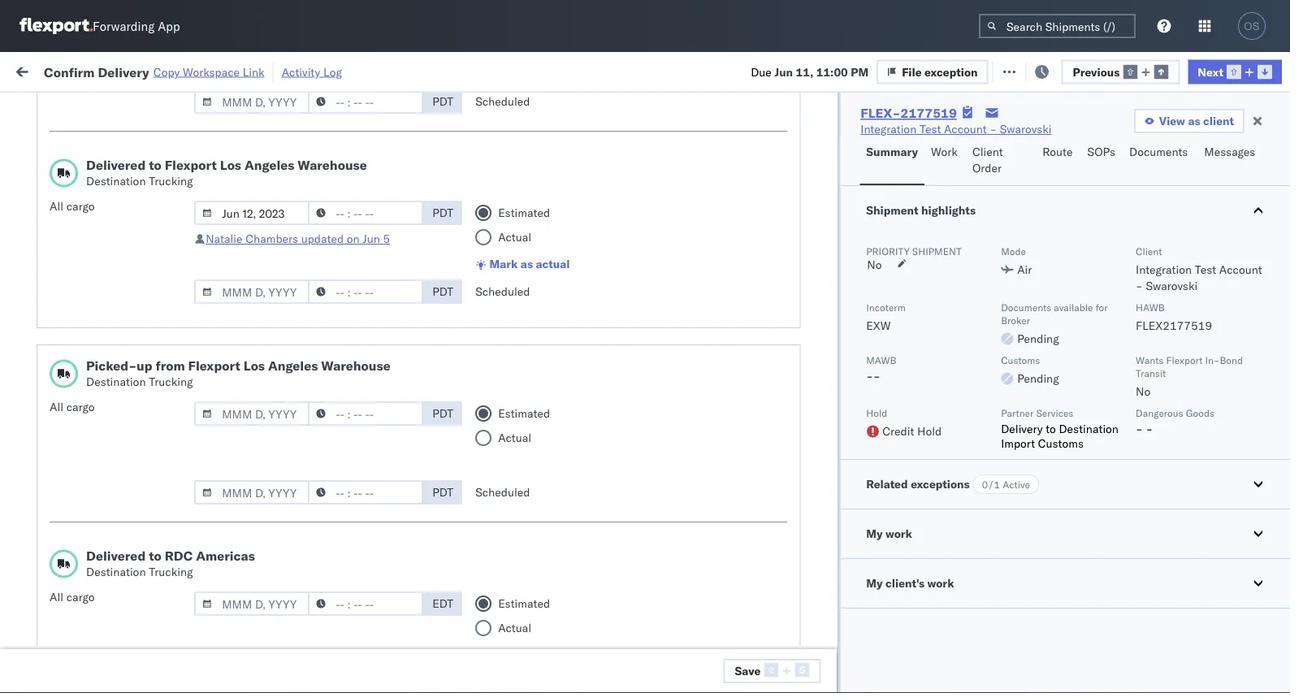 Task type: locate. For each thing, give the bounding box(es) containing it.
2 all cargo from the top
[[50, 400, 95, 414]]

pdt, left on at the top of the page
[[311, 234, 336, 249]]

pm right 3:00
[[289, 413, 307, 427]]

0 vertical spatial all
[[50, 199, 63, 213]]

6 schedule from the top
[[37, 655, 85, 669]]

from inside picked-up from flexport los angeles warehouse destination trucking
[[156, 358, 185, 374]]

074493890280
[[1107, 306, 1191, 320], [1107, 413, 1191, 427]]

oct
[[345, 163, 365, 177]]

confirm pickup from o'hare international airport for 2nd the confirm pickup from o'hare international airport link from the bottom
[[37, 333, 182, 363]]

3 all from the top
[[50, 590, 63, 604]]

air
[[497, 199, 512, 213], [497, 234, 512, 249], [1017, 262, 1032, 277], [497, 270, 512, 284], [497, 342, 512, 356], [497, 413, 512, 427], [497, 449, 512, 463], [497, 485, 512, 499], [497, 520, 512, 535], [497, 592, 512, 606], [497, 628, 512, 642]]

1 vertical spatial 2:00
[[262, 270, 286, 284]]

pdt, left apr
[[310, 520, 335, 535]]

1 vertical spatial flex-2179454
[[897, 413, 981, 427]]

schedule delivery appointment button up the schedule pickup from los angeles international airport
[[37, 197, 200, 215]]

client inside "button"
[[973, 145, 1003, 159]]

3 scheduled from the top
[[475, 485, 530, 499]]

international up arlanda
[[37, 635, 103, 649]]

3 upload from the top
[[37, 555, 74, 570]]

pickup for schedule pickup from stockholm arlanda airport, stockholm, sweden link
[[88, 655, 123, 669]]

0 vertical spatial -- : -- -- text field
[[308, 280, 423, 304]]

mark
[[490, 257, 518, 271]]

1 upload customs clearance documents from the top
[[37, 261, 178, 292]]

bond
[[1220, 354, 1243, 366]]

1 vertical spatial -- : -- -- text field
[[308, 201, 423, 225]]

import work button
[[130, 52, 211, 89]]

1 horizontal spatial work
[[886, 527, 912, 541]]

confirm pickup from los angeles international airport button
[[37, 618, 231, 652]]

airport up netherlands
[[37, 313, 73, 327]]

2 074493890280 from the top
[[1107, 413, 1191, 427]]

flex-2179454 for 2:59 pm pdt, jun 4, 2023
[[897, 306, 981, 320]]

cfs inside button
[[131, 377, 153, 391]]

2 mmm d, yyyy text field from the top
[[194, 201, 310, 225]]

1 2179454 from the top
[[932, 306, 981, 320]]

flex-2179454 for 3:00 pm pdt, jun 6, 2023
[[897, 413, 981, 427]]

flex- for 10:00 am pdt, mar 12, 2023
[[897, 342, 932, 356]]

confirm pickup from o'hare international airport for 1st the confirm pickup from o'hare international airport link from the bottom
[[37, 440, 182, 470]]

delivery inside partner services delivery to destination import customs
[[1001, 422, 1043, 436]]

1 vertical spatial sep
[[339, 556, 360, 570]]

1 vertical spatial confirm pickup from o'hare international airport link
[[37, 439, 231, 472]]

warehouse
[[298, 157, 367, 173], [321, 358, 391, 374]]

file exception button
[[988, 58, 1100, 82], [988, 58, 1100, 82], [877, 60, 988, 84], [877, 60, 988, 84]]

forwarding app link
[[20, 18, 180, 34]]

28, for oct
[[368, 163, 385, 177]]

destination inside delivered to rdc americas destination trucking
[[86, 565, 146, 579]]

1 vertical spatial upload
[[37, 404, 74, 418]]

aug left "5"
[[339, 234, 361, 249]]

4, for apr
[[361, 520, 372, 535]]

swarovski inside "client integration test account - swarovski incoterm exw"
[[1146, 279, 1198, 293]]

pickup up schiphol,
[[88, 297, 123, 311]]

2 resize handle column header from the left
[[413, 126, 432, 693]]

americas
[[196, 548, 255, 564]]

1 schedule delivery appointment link from the top
[[37, 197, 200, 213]]

1 vertical spatial all cargo
[[50, 400, 95, 414]]

2 vertical spatial upload
[[37, 555, 74, 570]]

1 all cargo from the top
[[50, 199, 95, 213]]

customs down services on the bottom right of the page
[[1038, 436, 1084, 451]]

for right available
[[1096, 301, 1108, 313]]

2 cargo from the top
[[66, 400, 95, 414]]

2179454 up 2221222
[[932, 413, 981, 427]]

2 2179454 from the top
[[932, 413, 981, 427]]

messages button
[[1198, 137, 1264, 185]]

-- : -- -- text field up apr
[[308, 480, 423, 505]]

flex-2429971 button
[[871, 159, 985, 182], [871, 159, 985, 182]]

angeles for delivered
[[245, 157, 294, 173]]

1 vertical spatial work
[[886, 527, 912, 541]]

transit
[[1136, 367, 1166, 379]]

from inside schedule pickup from london heathrow airport, united kingdom
[[126, 154, 150, 168]]

use) up "use)"
[[854, 556, 884, 570]]

1 vertical spatial schedule delivery appointment link
[[37, 590, 200, 607]]

2 vertical spatial work
[[928, 576, 954, 590]]

1 vertical spatial work
[[931, 145, 958, 159]]

0 vertical spatial lagerfeld
[[872, 306, 920, 320]]

1 flex-2179454 from the top
[[897, 306, 981, 320]]

3 estimated from the top
[[498, 596, 550, 611]]

pdt, for 7:00 am pdt, sep 8, 2023
[[311, 556, 336, 570]]

4, down "17,"
[[360, 306, 370, 320]]

jun left 11,
[[775, 64, 793, 79]]

pm right 1:30
[[289, 520, 307, 535]]

ready for work, blocked, in progress
[[123, 101, 294, 113]]

pdt for first mmm d, yyyy text box from the top
[[432, 94, 453, 108]]

trucking down london
[[149, 174, 193, 188]]

services
[[1036, 407, 1074, 419]]

karl
[[848, 306, 869, 320], [848, 413, 869, 427]]

pickup up upload customs clearance documents button at the top left of the page
[[88, 225, 123, 240]]

pickup
[[88, 154, 123, 168], [88, 225, 123, 240], [88, 297, 123, 311], [82, 333, 117, 347], [82, 440, 117, 454], [82, 619, 117, 633], [88, 655, 123, 669]]

import inside button
[[137, 63, 174, 77]]

1 horizontal spatial file exception
[[1013, 63, 1089, 77]]

cargo down proof
[[66, 590, 95, 604]]

cfs
[[131, 377, 153, 391], [131, 484, 153, 498]]

2 delivered from the top
[[86, 548, 146, 564]]

1 vertical spatial apple so storage (do not use)
[[709, 628, 884, 642]]

2023 right "17,"
[[384, 270, 412, 284]]

appointment down united
[[133, 198, 200, 212]]

1 2:00 from the top
[[262, 234, 286, 249]]

2 2:00 from the top
[[262, 270, 286, 284]]

cargo for picked-up from flexport los angeles warehouse
[[66, 400, 95, 414]]

0 vertical spatial my work
[[16, 59, 88, 81]]

destination inside delivered to flexport los angeles warehouse destination trucking
[[86, 174, 146, 188]]

scheduled for delivered to flexport los angeles warehouse
[[475, 284, 530, 299]]

1 cargo from the top
[[66, 199, 95, 213]]

0 vertical spatial confirm pickup from o'hare international airport link
[[37, 332, 231, 364]]

1 confirm arrival at cfs from the top
[[37, 377, 153, 391]]

swarovski up route
[[1000, 122, 1052, 136]]

1 -- : -- -- text field from the top
[[308, 280, 423, 304]]

2 schedule delivery appointment from the top
[[37, 591, 200, 605]]

schedule inside schedule pickup from london heathrow airport, united kingdom
[[37, 154, 85, 168]]

for left work,
[[155, 101, 168, 113]]

all down heathrow
[[50, 199, 63, 213]]

pm
[[851, 64, 869, 79], [296, 163, 314, 177], [289, 199, 307, 213], [289, 306, 307, 320], [289, 413, 307, 427], [289, 485, 307, 499], [289, 520, 307, 535], [296, 592, 314, 606]]

karl up the mawb
[[848, 306, 869, 320]]

upload customs clearance documents down confirm arrival at cfs button
[[37, 404, 178, 435]]

0 vertical spatial storage
[[760, 556, 799, 570]]

for inside documents available for broker
[[1096, 301, 1108, 313]]

log
[[323, 65, 342, 79]]

pickup inside the schedule pickup from los angeles international airport
[[88, 225, 123, 240]]

pdt, up "2:59 pm pdt, jun 4, 2023"
[[311, 270, 336, 284]]

1 upload customs clearance documents link from the top
[[37, 260, 231, 293]]

file
[[1013, 63, 1033, 77], [902, 64, 922, 79]]

2023 for 11:59 pm pdt, aug 24, 2023
[[390, 592, 418, 606]]

aug for 24,
[[345, 592, 367, 606]]

actual
[[536, 257, 570, 271]]

0 vertical spatial appointment
[[133, 198, 200, 212]]

integration test account - karl lagerfeld for 3:00 pm pdt, jun 6, 2023
[[709, 413, 920, 427]]

1 vertical spatial arrival
[[82, 484, 115, 498]]

2 all from the top
[[50, 400, 63, 414]]

from up schedule pickup from stockholm arlanda airport, stockholm, sweden
[[120, 619, 144, 633]]

2 vertical spatial actual
[[498, 621, 532, 635]]

0 vertical spatial --
[[1107, 449, 1121, 463]]

4 resize handle column header from the left
[[575, 126, 595, 693]]

pickup inside 'confirm pickup from los angeles international airport'
[[82, 619, 117, 633]]

2 appointment from the top
[[133, 591, 200, 605]]

2 pending from the top
[[1017, 371, 1059, 386]]

pickup inside schedule pickup from stockholm arlanda airport, stockholm, sweden
[[88, 655, 123, 669]]

2023 right 12,
[[391, 342, 419, 356]]

6 mmm d, yyyy text field from the top
[[194, 592, 310, 616]]

apr
[[338, 520, 358, 535]]

1 vertical spatial upload customs clearance documents link
[[37, 403, 231, 436]]

schedule pickup from london heathrow airport, united kingdom
[[37, 154, 216, 184]]

2:59 pm pdt, jun 4, 2023
[[262, 306, 401, 320]]

sep left "8,"
[[339, 556, 360, 570]]

1 actual from the top
[[498, 230, 532, 244]]

los inside picked-up from flexport los angeles warehouse destination trucking
[[244, 358, 265, 374]]

1 horizontal spatial work
[[931, 145, 958, 159]]

upload inside upload proof of delivery link
[[37, 555, 74, 570]]

air for 10:00 am pdt, mar 12, 2023
[[497, 342, 512, 356]]

from for schedule pickup from los angeles international airport link
[[126, 225, 150, 240]]

workspace
[[183, 65, 240, 79]]

pdt, up 1:30 pm pdt, apr 4, 2023
[[310, 485, 335, 499]]

2179454 up 2026840
[[932, 306, 981, 320]]

cargo down heathrow
[[66, 199, 95, 213]]

1 schedule from the top
[[37, 154, 85, 168]]

1 vertical spatial --
[[1107, 556, 1121, 570]]

my work inside my work button
[[866, 527, 912, 541]]

confirm inside 'confirm pickup from los angeles international airport'
[[37, 619, 79, 633]]

6:35 pm pdt, aug 1, 2023
[[262, 199, 404, 213]]

0 vertical spatial estimated
[[498, 206, 550, 220]]

import up ready
[[137, 63, 174, 77]]

storage up old solaredge (do not use)
[[760, 556, 799, 570]]

work up flex-2093144
[[928, 576, 954, 590]]

airport up schedule pickup from stockholm arlanda airport, stockholm, sweden
[[106, 635, 142, 649]]

0 vertical spatial confirm pickup from o'hare international airport button
[[37, 332, 231, 366]]

1 vertical spatial 4,
[[361, 520, 372, 535]]

work inside "button"
[[928, 576, 954, 590]]

1 vertical spatial confirm arrival at cfs
[[37, 484, 153, 498]]

pdt, for 11:59 pm pdt, aug 24, 2023
[[317, 592, 343, 606]]

karl for 2:59 pm pdt, jun 4, 2023
[[848, 306, 869, 320]]

2:00 down 6:35
[[262, 234, 286, 249]]

am for 2:00 am pdt, aug 28, 2023
[[289, 234, 308, 249]]

previous
[[1073, 64, 1120, 79]]

2:00 for 2:00 am pdt, aug 28, 2023
[[262, 234, 286, 249]]

updated
[[301, 232, 344, 246]]

3 trucking from the top
[[149, 565, 193, 579]]

from inside 'confirm pickup from los angeles international airport'
[[120, 619, 144, 633]]

flex-2285185
[[897, 199, 981, 213]]

0 vertical spatial schedule delivery appointment link
[[37, 197, 200, 213]]

airport inside the schedule pickup from los angeles international airport
[[106, 242, 142, 256]]

confirm
[[44, 64, 95, 80], [37, 333, 79, 347], [37, 377, 79, 391], [37, 440, 79, 454], [37, 484, 79, 498], [37, 520, 79, 534], [37, 619, 79, 633]]

confirm arrival at cfs down picked-
[[37, 377, 153, 391]]

schedule for airport
[[37, 297, 85, 311]]

o'hare for 1st the confirm pickup from o'hare international airport link from the bottom
[[147, 440, 182, 454]]

from up united
[[126, 154, 150, 168]]

2 arrival from the top
[[82, 484, 115, 498]]

pdt, up updated on the left top
[[310, 199, 335, 213]]

client for integration
[[1136, 245, 1162, 257]]

actual
[[498, 230, 532, 244], [498, 431, 532, 445], [498, 621, 532, 635]]

angeles up 6:35
[[245, 157, 294, 173]]

route
[[1043, 145, 1073, 159]]

delivered to rdc americas destination trucking
[[86, 548, 255, 579]]

account inside "client integration test account - swarovski incoterm exw"
[[1219, 262, 1262, 277]]

lagerfeld up the mawb
[[872, 306, 920, 320]]

-- : -- -- text field for 5th mmm d, yyyy text box from the bottom of the page
[[308, 201, 423, 225]]

view as client button
[[1134, 109, 1245, 133]]

1 vertical spatial import
[[1001, 436, 1035, 451]]

10:00
[[262, 342, 293, 356]]

sops
[[1088, 145, 1116, 159]]

apple
[[709, 556, 739, 570], [709, 628, 739, 642]]

0 vertical spatial schedule delivery appointment
[[37, 198, 200, 212]]

-- for flex-2342352
[[1107, 556, 1121, 570]]

schedule inside the schedule pickup from amsterdam airport schiphol, haarlemmermeer, netherlands
[[37, 297, 85, 311]]

air for 1:30 pm pdt, apr 4, 2023
[[497, 520, 512, 535]]

client's
[[886, 576, 925, 590]]

0 horizontal spatial work
[[47, 59, 88, 81]]

3 international from the top
[[37, 456, 103, 470]]

1 vertical spatial actual
[[498, 431, 532, 445]]

2429971
[[932, 163, 981, 177]]

deckers macau limited(test)
[[709, 163, 864, 177]]

numbers inside container numbers
[[1001, 139, 1041, 152]]

angeles down kingdom
[[174, 225, 215, 240]]

angeles up stockholm
[[168, 619, 209, 633]]

0 vertical spatial (do
[[802, 556, 826, 570]]

8 resize handle column header from the left
[[1079, 126, 1099, 693]]

numbers down view as client at the right top
[[1166, 133, 1206, 145]]

28, left "5"
[[364, 234, 381, 249]]

1 vertical spatial karl
[[848, 413, 869, 427]]

2 o'hare from the top
[[147, 440, 182, 454]]

customs inside button
[[77, 261, 123, 275]]

scheduled for picked-up from flexport los angeles warehouse
[[475, 485, 530, 499]]

0 vertical spatial not
[[829, 556, 851, 570]]

los for confirm
[[147, 619, 165, 633]]

1 vertical spatial pending
[[1017, 371, 1059, 386]]

1 horizontal spatial client
[[1136, 245, 1162, 257]]

to for americas
[[149, 548, 161, 564]]

2 vertical spatial scheduled
[[475, 485, 530, 499]]

2 flex-2179454 from the top
[[897, 413, 981, 427]]

1 vertical spatial scheduled
[[475, 284, 530, 299]]

1 confirm pickup from o'hare international airport button from the top
[[37, 332, 231, 366]]

aug left "17,"
[[339, 270, 361, 284]]

3 -- : -- -- text field from the top
[[308, 592, 423, 616]]

1 vertical spatial clearance
[[126, 404, 178, 418]]

airport, inside schedule pickup from london heathrow airport, united kingdom
[[90, 170, 130, 184]]

sep
[[338, 485, 359, 499], [339, 556, 360, 570]]

0 vertical spatial cargo
[[66, 199, 95, 213]]

0 vertical spatial pending
[[1017, 332, 1059, 346]]

angeles down "10:00"
[[268, 358, 318, 374]]

los inside 'confirm pickup from los angeles international airport'
[[147, 619, 165, 633]]

1 vertical spatial 074493890280
[[1107, 413, 1191, 427]]

jun left "5"
[[363, 232, 380, 246]]

0 vertical spatial o'hare
[[147, 333, 182, 347]]

schedule inside the schedule pickup from los angeles international airport
[[37, 225, 85, 240]]

1 appointment from the top
[[133, 198, 200, 212]]

limited(test)
[[791, 163, 864, 177]]

0 vertical spatial airport,
[[90, 170, 130, 184]]

pdt for 5th mmm d, yyyy text box from the bottom of the page
[[432, 206, 453, 220]]

-- : -- -- text field down the risk at the top of page
[[308, 89, 423, 114]]

2 scheduled from the top
[[475, 284, 530, 299]]

aug for 28,
[[339, 234, 361, 249]]

2 vertical spatial all cargo
[[50, 590, 95, 604]]

11,
[[796, 64, 814, 79]]

1 vertical spatial -- : -- -- text field
[[308, 480, 423, 505]]

1 vertical spatial trucking
[[149, 375, 193, 389]]

los inside delivered to flexport los angeles warehouse destination trucking
[[220, 157, 241, 173]]

4 pdt from the top
[[432, 406, 453, 420]]

hold up credit
[[866, 407, 887, 419]]

0 vertical spatial actual
[[498, 230, 532, 244]]

1 so from the top
[[742, 556, 757, 570]]

2 -- : -- -- text field from the top
[[308, 480, 423, 505]]

aug for 17,
[[339, 270, 361, 284]]

apple up old
[[709, 556, 739, 570]]

5 pdt from the top
[[432, 485, 453, 499]]

all cargo for delivered to flexport los angeles warehouse
[[50, 199, 95, 213]]

to for los
[[149, 157, 161, 173]]

clearance
[[126, 261, 178, 275], [126, 404, 178, 418]]

1 vertical spatial confirm pickup from o'hare international airport button
[[37, 439, 231, 473]]

batch
[[1200, 63, 1232, 77]]

to inside delivered to flexport los angeles warehouse destination trucking
[[149, 157, 161, 173]]

0 vertical spatial no
[[381, 101, 394, 113]]

2 vertical spatial all
[[50, 590, 63, 604]]

delivered for delivered to rdc americas
[[86, 548, 146, 564]]

schedule delivery appointment button for 11:59 pm pdt, aug 24, 2023
[[37, 590, 200, 608]]

confirm up by:
[[44, 64, 95, 80]]

client order
[[973, 145, 1003, 175]]

destination inside partner services delivery to destination import customs
[[1059, 422, 1119, 436]]

1 vertical spatial no
[[867, 258, 882, 272]]

flex- for 11:59 pm pdt, aug 24, 2023
[[897, 592, 932, 606]]

schedule inside schedule pickup from stockholm arlanda airport, stockholm, sweden
[[37, 655, 85, 669]]

1 horizontal spatial no
[[867, 258, 882, 272]]

2026840
[[932, 342, 981, 356]]

trucking inside delivered to flexport los angeles warehouse destination trucking
[[149, 174, 193, 188]]

arrival inside button
[[82, 377, 115, 391]]

1 o'hare from the top
[[147, 333, 182, 347]]

air for 6:35 pm pdt, aug 1, 2023
[[497, 199, 512, 213]]

flex-2026840 button
[[871, 338, 985, 360], [871, 338, 985, 360]]

all cargo down heathrow
[[50, 199, 95, 213]]

1 vertical spatial airport,
[[81, 671, 120, 685]]

0 vertical spatial upload
[[37, 261, 74, 275]]

pending down broker
[[1017, 332, 1059, 346]]

delivered inside delivered to rdc americas destination trucking
[[86, 548, 146, 564]]

mmm d, yyyy text field down link
[[194, 89, 310, 114]]

documents inside documents available for broker
[[1001, 301, 1052, 313]]

from inside schedule pickup from stockholm arlanda airport, stockholm, sweden
[[126, 655, 150, 669]]

my inside "button"
[[866, 576, 883, 590]]

am
[[289, 234, 308, 249], [289, 270, 308, 284], [296, 342, 315, 356], [289, 556, 308, 570]]

numbers inside "mbl/mawb numbers" 'button'
[[1166, 133, 1206, 145]]

pickup for schedule pickup from los angeles international airport link
[[88, 225, 123, 240]]

from down upload customs clearance documents button at the top left of the page
[[126, 297, 150, 311]]

as
[[1188, 114, 1201, 128], [521, 257, 533, 271]]

2023 for 10:00 am pdt, mar 12, 2023
[[391, 342, 419, 356]]

pickup inside schedule pickup from london heathrow airport, united kingdom
[[88, 154, 123, 168]]

broker
[[1001, 314, 1030, 326]]

2 integration test account - karl lagerfeld from the top
[[709, 413, 920, 427]]

2 vertical spatial estimated
[[498, 596, 550, 611]]

credit hold
[[883, 424, 942, 438]]

0 horizontal spatial for
[[155, 101, 168, 113]]

1 schedule delivery appointment from the top
[[37, 198, 200, 212]]

container numbers button
[[993, 123, 1082, 152]]

from up up
[[120, 333, 144, 347]]

2 schedule delivery appointment link from the top
[[37, 590, 200, 607]]

airport, right arlanda
[[81, 671, 120, 685]]

1 pdt from the top
[[432, 94, 453, 108]]

0 vertical spatial arrival
[[82, 377, 115, 391]]

pdt for 3rd mmm d, yyyy text box from the top
[[432, 284, 453, 299]]

los inside the schedule pickup from los angeles international airport
[[153, 225, 171, 240]]

in-
[[1205, 354, 1220, 366]]

delivered for delivered to flexport los angeles warehouse
[[86, 157, 146, 173]]

from down confirm arrival at cfs button
[[120, 440, 144, 454]]

delivery down upload proof of delivery button
[[88, 591, 130, 605]]

sep for 3,
[[338, 485, 359, 499]]

1 vertical spatial schedule delivery appointment
[[37, 591, 200, 605]]

next
[[1198, 64, 1224, 79]]

all down confirm arrival at cfs button
[[50, 400, 63, 414]]

los down "10:00"
[[244, 358, 265, 374]]

2 confirm pickup from o'hare international airport from the top
[[37, 440, 182, 470]]

pdt, for 6:35 pm pdt, aug 1, 2023
[[310, 199, 335, 213]]

0 horizontal spatial no
[[381, 101, 394, 113]]

angeles inside 'confirm pickup from los angeles international airport'
[[168, 619, 209, 633]]

11:59
[[262, 592, 293, 606]]

resize handle column header
[[232, 126, 252, 693], [413, 126, 432, 693], [470, 126, 489, 693], [575, 126, 595, 693], [681, 126, 700, 693], [843, 126, 863, 693], [973, 126, 993, 693], [1079, 126, 1099, 693], [1261, 126, 1281, 693]]

app
[[158, 18, 180, 34]]

1 horizontal spatial my work
[[866, 527, 912, 541]]

my client's work
[[866, 576, 954, 590]]

upload inside upload customs clearance documents button
[[37, 261, 74, 275]]

-- : -- -- text field
[[308, 89, 423, 114], [308, 201, 423, 225], [308, 401, 423, 426]]

1 upload from the top
[[37, 261, 74, 275]]

work inside button
[[176, 63, 205, 77]]

1 estimated from the top
[[498, 206, 550, 220]]

0 vertical spatial work
[[47, 59, 88, 81]]

natalie chambers updated on jun 5
[[206, 232, 390, 246]]

pickup down confirm arrival at cfs button
[[82, 440, 117, 454]]

5 schedule from the top
[[37, 591, 85, 605]]

at down picked-
[[118, 377, 128, 391]]

2 upload from the top
[[37, 404, 74, 418]]

2 horizontal spatial no
[[1136, 384, 1151, 399]]

1 cfs from the top
[[131, 377, 153, 391]]

numbers for mbl/mawb numbers
[[1166, 133, 1206, 145]]

0 vertical spatial work
[[176, 63, 205, 77]]

pdt, down 1:30 pm pdt, apr 4, 2023
[[311, 556, 336, 570]]

-- : -- -- text field
[[308, 280, 423, 304], [308, 480, 423, 505], [308, 592, 423, 616]]

1 clearance from the top
[[126, 261, 178, 275]]

5 mmm d, yyyy text field from the top
[[194, 480, 310, 505]]

2 not from the top
[[829, 628, 851, 642]]

MMM D, YYYY text field
[[194, 89, 310, 114], [194, 201, 310, 225], [194, 280, 310, 304], [194, 401, 310, 426], [194, 480, 310, 505], [194, 592, 310, 616]]

2:00 for 2:00 am pdt, aug 17, 2023
[[262, 270, 286, 284]]

2 vertical spatial -- : -- -- text field
[[308, 401, 423, 426]]

7:00 am pdt, sep 8, 2023
[[262, 556, 404, 570]]

los
[[220, 157, 241, 173], [153, 225, 171, 240], [244, 358, 265, 374], [147, 619, 165, 633]]

1 pending from the top
[[1017, 332, 1059, 346]]

2023 right on at the top of the page
[[384, 234, 412, 249]]

jun
[[775, 64, 793, 79], [363, 232, 380, 246], [338, 306, 357, 320], [338, 413, 357, 427]]

confirm pickup from o'hare international airport down schiphol,
[[37, 333, 182, 363]]

appointment down delivered to rdc americas destination trucking
[[133, 591, 200, 605]]

from for confirm pickup from los angeles international airport link
[[120, 619, 144, 633]]

pm for 11:01 pm pdt, oct 28, 2023
[[296, 163, 314, 177]]

0 vertical spatial upload customs clearance documents link
[[37, 260, 231, 293]]

natalie
[[206, 232, 243, 246]]

to inside delivered to rdc americas destination trucking
[[149, 548, 161, 564]]

0 vertical spatial 2179454
[[932, 306, 981, 320]]

1 -- : -- -- text field from the top
[[308, 89, 423, 114]]

0 vertical spatial clearance
[[126, 261, 178, 275]]

pm for 1:30 pm pdt, apr 4, 2023
[[289, 520, 307, 535]]

all down upload proof of delivery button
[[50, 590, 63, 604]]

flex-2179454 button
[[871, 302, 985, 325], [871, 302, 985, 325], [871, 409, 985, 432], [871, 409, 985, 432]]

1 074493890280 from the top
[[1107, 306, 1191, 320]]

(do
[[789, 592, 811, 606]]

from inside the schedule pickup from los angeles international airport
[[126, 225, 150, 240]]

2:00
[[262, 234, 286, 249], [262, 270, 286, 284]]

2093144
[[932, 592, 981, 606]]

1 delivered from the top
[[86, 157, 146, 173]]

pending
[[1017, 332, 1059, 346], [1017, 371, 1059, 386]]

pending for customs
[[1017, 371, 1059, 386]]

test
[[920, 122, 941, 136], [1195, 262, 1217, 277], [768, 270, 789, 284], [768, 306, 789, 320], [768, 342, 789, 356], [768, 377, 789, 392], [768, 413, 789, 427], [768, 449, 789, 463], [768, 485, 789, 499], [768, 520, 789, 535]]

2 vertical spatial to
[[149, 548, 161, 564]]

client inside "client integration test account - swarovski incoterm exw"
[[1136, 245, 1162, 257]]

schedule for heathrow
[[37, 154, 85, 168]]

0 vertical spatial -- : -- -- text field
[[308, 89, 423, 114]]

no down priority
[[867, 258, 882, 272]]

2 horizontal spatial work
[[928, 576, 954, 590]]

delivered
[[86, 157, 146, 173], [86, 548, 146, 564]]

upload customs clearance documents down the schedule pickup from los angeles international airport
[[37, 261, 178, 292]]

1 international from the top
[[37, 242, 103, 256]]

2 trucking from the top
[[149, 375, 193, 389]]

client order button
[[966, 137, 1036, 185]]

am for 7:00 am pdt, sep 8, 2023
[[289, 556, 308, 570]]

1 scheduled from the top
[[475, 94, 530, 108]]

my up filtered
[[16, 59, 42, 81]]

amsterdam
[[153, 297, 212, 311]]

2179454 for 2:59 pm pdt, jun 4, 2023
[[932, 306, 981, 320]]

4 schedule from the top
[[37, 297, 85, 311]]

angeles inside delivered to flexport los angeles warehouse destination trucking
[[245, 157, 294, 173]]

as inside button
[[1188, 114, 1201, 128]]

2 schedule delivery appointment button from the top
[[37, 590, 200, 608]]

schedule for angeles
[[37, 225, 85, 240]]

1 vertical spatial integration test account - karl lagerfeld
[[709, 413, 920, 427]]

upload for 7:00 am pdt, sep 8, 2023
[[37, 555, 74, 570]]

4 international from the top
[[37, 635, 103, 649]]

schedule delivery appointment for 11:59
[[37, 591, 200, 605]]

delivered inside delivered to flexport los angeles warehouse destination trucking
[[86, 157, 146, 173]]

flex-2429971
[[897, 163, 981, 177]]

1 arrival from the top
[[82, 377, 115, 391]]

3 all cargo from the top
[[50, 590, 95, 604]]

(do
[[802, 556, 826, 570], [802, 628, 826, 642]]

flexport inside delivered to flexport los angeles warehouse destination trucking
[[165, 157, 217, 173]]

pickup inside the schedule pickup from amsterdam airport schiphol, haarlemmermeer, netherlands
[[88, 297, 123, 311]]

0 horizontal spatial import
[[137, 63, 174, 77]]

delivery right of
[[121, 555, 163, 570]]

-- for flex-2221222
[[1107, 449, 1121, 463]]

2 vertical spatial no
[[1136, 384, 1151, 399]]

1 vertical spatial for
[[1096, 301, 1108, 313]]

file exception up 2177519 on the top right of the page
[[902, 64, 978, 79]]

0 vertical spatial use)
[[854, 556, 884, 570]]

from inside the schedule pickup from amsterdam airport schiphol, haarlemmermeer, netherlands
[[126, 297, 150, 311]]

0 vertical spatial delivered
[[86, 157, 146, 173]]

0 vertical spatial all cargo
[[50, 199, 95, 213]]

cargo for delivered to flexport los angeles warehouse
[[66, 199, 95, 213]]

0 vertical spatial hold
[[866, 407, 887, 419]]

los for delivered
[[220, 157, 241, 173]]

as for view
[[1188, 114, 1201, 128]]

lagerfeld down mawb --
[[872, 413, 920, 427]]

from right up
[[156, 358, 185, 374]]

(do down the not
[[802, 628, 826, 642]]

1 horizontal spatial import
[[1001, 436, 1035, 451]]

2 vertical spatial trucking
[[149, 565, 193, 579]]

0 vertical spatial sep
[[338, 485, 359, 499]]

documents button
[[1123, 137, 1198, 185]]

3 cargo from the top
[[66, 590, 95, 604]]

11:00
[[816, 64, 848, 79]]

schiphol,
[[76, 313, 125, 327]]

message
[[218, 63, 263, 77]]

1 resize handle column header from the left
[[232, 126, 252, 693]]

link
[[243, 65, 265, 79]]

0 vertical spatial so
[[742, 556, 757, 570]]

arrival down picked-
[[82, 377, 115, 391]]

from
[[126, 154, 150, 168], [126, 225, 150, 240], [126, 297, 150, 311], [120, 333, 144, 347], [156, 358, 185, 374], [120, 440, 144, 454], [120, 619, 144, 633], [126, 655, 150, 669]]

mmm d, yyyy text field up chambers
[[194, 201, 310, 225]]

airport, inside schedule pickup from stockholm arlanda airport, stockholm, sweden
[[81, 671, 120, 685]]

1 lagerfeld from the top
[[872, 306, 920, 320]]

0 vertical spatial confirm pickup from o'hare international airport
[[37, 333, 182, 363]]

1 vertical spatial apple
[[709, 628, 739, 642]]

angeles inside the schedule pickup from los angeles international airport
[[174, 225, 215, 240]]

1 horizontal spatial numbers
[[1166, 133, 1206, 145]]

2 confirm pickup from o'hare international airport link from the top
[[37, 439, 231, 472]]

angeles inside picked-up from flexport los angeles warehouse destination trucking
[[268, 358, 318, 374]]

delivery
[[98, 64, 149, 80], [88, 198, 130, 212], [1001, 422, 1043, 436], [82, 520, 124, 534], [121, 555, 163, 570], [88, 591, 130, 605]]

storage down old solaredge (do not use)
[[760, 628, 799, 642]]

air for 2:00 am pdt, aug 17, 2023
[[497, 270, 512, 284]]

hold up flex-2221222
[[917, 424, 942, 438]]

pdt, left oct
[[317, 163, 343, 177]]

aug left 1,
[[338, 199, 360, 213]]

2 vertical spatial my
[[866, 576, 883, 590]]

so
[[742, 556, 757, 570], [742, 628, 757, 642]]

apple so storage (do not use) up (do
[[709, 556, 884, 570]]

074493890280 up 01693401893
[[1107, 306, 1191, 320]]

Search Work text field
[[745, 58, 922, 82]]

2 karl from the top
[[848, 413, 869, 427]]

2 vertical spatial cargo
[[66, 590, 95, 604]]

pickup for schedule pickup from amsterdam airport schiphol, haarlemmermeer, netherlands link at the left top
[[88, 297, 123, 311]]

1 vertical spatial delivered
[[86, 548, 146, 564]]

flex
[[871, 133, 889, 145]]

rdc
[[165, 548, 193, 564]]

shipment
[[912, 245, 962, 257]]

1 confirm pickup from o'hare international airport from the top
[[37, 333, 182, 363]]

0 vertical spatial client
[[973, 145, 1003, 159]]

2 pdt from the top
[[432, 206, 453, 220]]

2 -- : -- -- text field from the top
[[308, 201, 423, 225]]

my inside button
[[866, 527, 883, 541]]

pm right 6:35
[[289, 199, 307, 213]]

confirm pickup from o'hare international airport down confirm arrival at cfs button
[[37, 440, 182, 470]]

ready
[[123, 101, 152, 113]]

clearance inside upload customs clearance documents button
[[126, 261, 178, 275]]

2 storage from the top
[[760, 628, 799, 642]]

01693401893
[[1107, 342, 1184, 356]]

all cargo down confirm arrival at cfs button
[[50, 400, 95, 414]]

integration test account - karl lagerfeld
[[709, 306, 920, 320], [709, 413, 920, 427]]

0 vertical spatial apple so storage (do not use)
[[709, 556, 884, 570]]

delivery down partner
[[1001, 422, 1043, 436]]

clearance down up
[[126, 404, 178, 418]]



Task type: vqa. For each thing, say whether or not it's contained in the screenshot.


Task type: describe. For each thing, give the bounding box(es) containing it.
to inside partner services delivery to destination import customs
[[1046, 422, 1056, 436]]

wants
[[1136, 354, 1164, 366]]

test inside "client integration test account - swarovski incoterm exw"
[[1195, 262, 1217, 277]]

2 so from the top
[[742, 628, 757, 642]]

confirm up proof
[[37, 520, 79, 534]]

workitem button
[[10, 129, 236, 145]]

schedule delivery appointment for 6:35
[[37, 198, 200, 212]]

1 (do from the top
[[802, 556, 826, 570]]

1 apple so storage (do not use) from the top
[[709, 556, 884, 570]]

import work
[[137, 63, 205, 77]]

2:59
[[262, 306, 286, 320]]

confirm down netherlands
[[37, 377, 79, 391]]

airport down the schedule pickup from amsterdam airport schiphol, haarlemmermeer, netherlands in the left of the page
[[106, 349, 142, 363]]

(0)
[[263, 63, 284, 77]]

123345564345
[[1107, 592, 1191, 606]]

air for 11:59 pm pdt, aug 24, 2023
[[497, 592, 512, 606]]

jun left 6,
[[338, 413, 357, 427]]

2 confirm arrival at cfs from the top
[[37, 484, 153, 498]]

pdt, for 1:30 pm pdt, apr 4, 2023
[[310, 520, 335, 535]]

3 mmm d, yyyy text field from the top
[[194, 280, 310, 304]]

0 vertical spatial for
[[155, 101, 168, 113]]

1 use) from the top
[[854, 556, 884, 570]]

client
[[1203, 114, 1234, 128]]

container numbers
[[1001, 126, 1045, 152]]

12,
[[371, 342, 388, 356]]

2072939
[[932, 485, 981, 499]]

actions
[[1242, 133, 1275, 145]]

schedule for arlanda
[[37, 655, 85, 669]]

customs down broker
[[1001, 354, 1040, 366]]

2 confirm pickup from o'hare international airport button from the top
[[37, 439, 231, 473]]

due
[[751, 64, 772, 79]]

related
[[866, 477, 908, 491]]

summary button
[[860, 137, 925, 185]]

work inside button
[[931, 145, 958, 159]]

delivery up the schedule pickup from los angeles international airport
[[88, 198, 130, 212]]

my for my work button
[[866, 527, 883, 541]]

los for schedule
[[153, 225, 171, 240]]

partner
[[1001, 407, 1034, 419]]

1 apple from the top
[[709, 556, 739, 570]]

import inside partner services delivery to destination import customs
[[1001, 436, 1035, 451]]

airport inside 'confirm pickup from los angeles international airport'
[[106, 635, 142, 649]]

pm right 11:00
[[851, 64, 869, 79]]

24,
[[370, 592, 387, 606]]

2 estimated from the top
[[498, 406, 550, 420]]

3:00 pm pdt, jun 6, 2023
[[262, 413, 401, 427]]

mawb --
[[866, 354, 897, 383]]

schedule pickup from los angeles international airport
[[37, 225, 215, 256]]

0 horizontal spatial exception
[[925, 64, 978, 79]]

flex-2310512
[[897, 270, 981, 284]]

trucking inside delivered to rdc americas destination trucking
[[149, 565, 193, 579]]

pickup for schedule pickup from london heathrow airport, united kingdom link
[[88, 154, 123, 168]]

stockholm,
[[123, 671, 182, 685]]

3 actual from the top
[[498, 621, 532, 635]]

mbl/mawb
[[1107, 133, 1163, 145]]

5 resize handle column header from the left
[[681, 126, 700, 693]]

appointment for 11:59 pm pdt, aug 24, 2023
[[133, 591, 200, 605]]

flexport inside wants flexport in-bond transit no
[[1166, 354, 1203, 366]]

all for delivered to flexport los angeles warehouse
[[50, 199, 63, 213]]

macau
[[754, 163, 788, 177]]

delivery up ready
[[98, 64, 149, 80]]

action
[[1235, 63, 1270, 77]]

hawb flex2177519
[[1136, 301, 1212, 333]]

1 mmm d, yyyy text field from the top
[[194, 89, 310, 114]]

my for 'my client's work' "button"
[[866, 576, 883, 590]]

pdt for 3rd mmm d, yyyy text box from the bottom
[[432, 406, 453, 420]]

1 horizontal spatial exception
[[1036, 63, 1089, 77]]

trucking inside picked-up from flexport los angeles warehouse destination trucking
[[149, 375, 193, 389]]

angeles for schedule
[[174, 225, 215, 240]]

international inside the schedule pickup from los angeles international airport
[[37, 242, 103, 256]]

sops button
[[1081, 137, 1123, 185]]

2 (do from the top
[[802, 628, 826, 642]]

work inside button
[[886, 527, 912, 541]]

2 international from the top
[[37, 349, 103, 363]]

pdt, for 2:59 pm pdt, jun 4, 2023
[[310, 306, 335, 320]]

chambers
[[246, 232, 298, 246]]

flex- for 1:30 pm pdt, apr 4, 2023
[[897, 520, 932, 535]]

4 mmm d, yyyy text field from the top
[[194, 401, 310, 426]]

0 horizontal spatial file
[[902, 64, 922, 79]]

pickup down schiphol,
[[82, 333, 117, 347]]

:
[[374, 101, 377, 113]]

pm for 6:35 pm pdt, aug 1, 2023
[[289, 199, 307, 213]]

confirm pickup from los angeles international airport link
[[37, 618, 231, 650]]

pdt, for 2:00 am pdt, aug 17, 2023
[[311, 270, 336, 284]]

074493890280 for 2:59 pm pdt, jun 4, 2023
[[1107, 306, 1191, 320]]

swarovski inside integration test account - swarovski link
[[1000, 122, 1052, 136]]

2023 for 3:00 pm pdt, jun 6, 2023
[[373, 413, 401, 427]]

0 vertical spatial my
[[16, 59, 42, 81]]

heathrow
[[37, 170, 87, 184]]

flexport inside picked-up from flexport los angeles warehouse destination trucking
[[188, 358, 240, 374]]

6,
[[360, 413, 370, 427]]

united
[[133, 170, 167, 184]]

container
[[1001, 126, 1045, 139]]

goods
[[1186, 407, 1215, 419]]

forwarding app
[[93, 18, 180, 34]]

2 upload customs clearance documents link from the top
[[37, 403, 231, 436]]

upload for 2:00 am pdt, aug 17, 2023
[[37, 261, 74, 275]]

from for schedule pickup from london heathrow airport, united kingdom link
[[126, 154, 150, 168]]

2221222
[[932, 449, 981, 463]]

upload proof of delivery
[[37, 555, 163, 570]]

integration test account - karl lagerfeld for 2:59 pm pdt, jun 4, 2023
[[709, 306, 920, 320]]

airport, for arlanda
[[81, 671, 120, 685]]

1 not from the top
[[829, 556, 851, 570]]

aug for 1,
[[338, 199, 360, 213]]

documents up schiphol,
[[37, 277, 96, 292]]

confirm down schiphol,
[[37, 333, 79, 347]]

workitem
[[18, 133, 60, 145]]

pm for 2:59 pm pdt, jun 4, 2023
[[289, 306, 307, 320]]

6 resize handle column header from the left
[[843, 126, 863, 693]]

2 upload customs clearance documents from the top
[[37, 404, 178, 435]]

highlights
[[921, 203, 976, 217]]

7 resize handle column header from the left
[[973, 126, 993, 693]]

jun up 10:00 am pdt, mar 12, 2023
[[338, 306, 357, 320]]

schedule pickup from amsterdam airport schiphol, haarlemmermeer, netherlands link
[[37, 296, 231, 344]]

1 horizontal spatial file
[[1013, 63, 1033, 77]]

no inside wants flexport in-bond transit no
[[1136, 384, 1151, 399]]

schedule delivery appointment button for 6:35 pm pdt, aug 1, 2023
[[37, 197, 200, 215]]

shipment highlights button
[[840, 186, 1290, 235]]

from for schedule pickup from amsterdam airport schiphol, haarlemmermeer, netherlands link at the left top
[[126, 297, 150, 311]]

11:59 pm pdt, aug 24, 2023
[[262, 592, 418, 606]]

flex-2069495
[[897, 520, 981, 535]]

schedule pickup from london heathrow airport, united kingdom link
[[37, 153, 231, 186]]

swarovski down priority
[[848, 270, 900, 284]]

3,
[[362, 485, 372, 499]]

7:00
[[262, 556, 286, 570]]

0 vertical spatial at
[[322, 63, 333, 77]]

karl for 3:00 pm pdt, jun 6, 2023
[[848, 413, 869, 427]]

integration inside "client integration test account - swarovski incoterm exw"
[[1136, 262, 1192, 277]]

documents down confirm arrival at cfs button
[[37, 420, 96, 435]]

swarovski down related
[[848, 520, 900, 535]]

pm for 1:00 pm pdt, sep 3, 2023
[[289, 485, 307, 499]]

- inside "client integration test account - swarovski incoterm exw"
[[1136, 279, 1143, 293]]

pdt, for 1:00 pm pdt, sep 3, 2023
[[310, 485, 335, 499]]

from for 2nd the confirm pickup from o'hare international airport link from the bottom
[[120, 333, 144, 347]]

8,
[[363, 556, 373, 570]]

partner services delivery to destination import customs
[[1001, 407, 1119, 451]]

-- : -- -- text field for first mmm d, yyyy text box from the top
[[308, 89, 423, 114]]

all cargo for picked-up from flexport los angeles warehouse
[[50, 400, 95, 414]]

upload customs clearance documents inside upload customs clearance documents button
[[37, 261, 178, 292]]

previous button
[[1062, 60, 1180, 84]]

customs inside partner services delivery to destination import customs
[[1038, 436, 1084, 451]]

as for mark
[[521, 257, 533, 271]]

flex id button
[[863, 129, 977, 145]]

client for order
[[973, 145, 1003, 159]]

warehouse inside delivered to flexport los angeles warehouse destination trucking
[[298, 157, 367, 173]]

picked-up from flexport los angeles warehouse destination trucking
[[86, 358, 391, 389]]

upload proof of delivery link
[[37, 555, 163, 571]]

appointment for 6:35 pm pdt, aug 1, 2023
[[133, 198, 200, 212]]

flex- for 7:00 am pdt, sep 8, 2023
[[897, 556, 932, 570]]

my work button
[[840, 509, 1290, 558]]

confirm up confirm delivery at the left of page
[[37, 484, 79, 498]]

forwarding
[[93, 18, 155, 34]]

customs down confirm arrival at cfs button
[[77, 404, 123, 418]]

2329631
[[932, 234, 981, 249]]

mbl/mawb numbers
[[1107, 133, 1206, 145]]

pm for 3:00 pm pdt, jun 6, 2023
[[289, 413, 307, 427]]

snoozed
[[336, 101, 374, 113]]

3 resize handle column header from the left
[[470, 126, 489, 693]]

work button
[[925, 137, 966, 185]]

of
[[108, 555, 118, 570]]

flex- for 1:00 pm pdt, sep 3, 2023
[[897, 485, 932, 499]]

flex- for 2:59 pm pdt, jun 4, 2023
[[897, 306, 932, 320]]

2 vertical spatial at
[[118, 484, 128, 498]]

view as client
[[1159, 114, 1234, 128]]

1 horizontal spatial hold
[[917, 424, 942, 438]]

activity log button
[[282, 62, 342, 82]]

2310512
[[932, 270, 981, 284]]

2 actual from the top
[[498, 431, 532, 445]]

confirm arrival at cfs link
[[37, 376, 153, 392]]

swarovski down exw
[[848, 342, 900, 356]]

17,
[[364, 270, 381, 284]]

swarovski up related
[[848, 449, 900, 463]]

schedule pickup from stockholm arlanda airport, stockholm, sweden
[[37, 655, 225, 685]]

available
[[1054, 301, 1093, 313]]

sep for 8,
[[339, 556, 360, 570]]

netherlands
[[37, 329, 101, 344]]

mode
[[1001, 245, 1026, 257]]

2023 for 1:00 pm pdt, sep 3, 2023
[[375, 485, 403, 499]]

2023 for 1:30 pm pdt, apr 4, 2023
[[374, 520, 403, 535]]

confirm delivery copy workspace link
[[44, 64, 265, 80]]

pdt, for 11:01 pm pdt, oct 28, 2023
[[317, 163, 343, 177]]

0 horizontal spatial file exception
[[902, 64, 978, 79]]

1 confirm pickup from o'hare international airport link from the top
[[37, 332, 231, 364]]

2 apple so storage (do not use) from the top
[[709, 628, 884, 642]]

lagerfeld for 2:59 pm pdt, jun 4, 2023
[[872, 306, 920, 320]]

international inside 'confirm pickup from los angeles international airport'
[[37, 635, 103, 649]]

destination inside picked-up from flexport los angeles warehouse destination trucking
[[86, 375, 146, 389]]

at inside button
[[118, 377, 128, 391]]

progress
[[253, 101, 294, 113]]

cargo for delivered to rdc americas
[[66, 590, 95, 604]]

schedule delivery appointment link for 11:59 pm pdt, aug 24, 2023
[[37, 590, 200, 607]]

flex-2177519
[[861, 105, 957, 121]]

id
[[892, 133, 902, 145]]

1 storage from the top
[[760, 556, 799, 570]]

all for delivered to rdc americas
[[50, 590, 63, 604]]

schedule delivery appointment link for 6:35 pm pdt, aug 1, 2023
[[37, 197, 200, 213]]

am for 10:00 am pdt, mar 12, 2023
[[296, 342, 315, 356]]

numbers for container numbers
[[1001, 139, 1041, 152]]

proof
[[77, 555, 105, 570]]

pending for documents available for broker
[[1017, 332, 1059, 346]]

kingdom
[[170, 170, 216, 184]]

2 cfs from the top
[[131, 484, 153, 498]]

5
[[383, 232, 390, 246]]

confirm down confirm arrival at cfs button
[[37, 440, 79, 454]]

airport inside the schedule pickup from amsterdam airport schiphol, haarlemmermeer, netherlands
[[37, 313, 73, 327]]

swarovski down the mawb
[[848, 377, 900, 392]]

flex- for 3:00 pm pdt, jun 6, 2023
[[897, 413, 932, 427]]

airport up confirm delivery at the left of page
[[106, 456, 142, 470]]

warehouse inside picked-up from flexport los angeles warehouse destination trucking
[[321, 358, 391, 374]]

11:01
[[262, 163, 293, 177]]

2 vertical spatial --
[[709, 663, 723, 678]]

in
[[242, 101, 251, 113]]

clearance for 1st upload customs clearance documents link from the bottom
[[126, 404, 178, 418]]

0 horizontal spatial my work
[[16, 59, 88, 81]]

074493890280 for 3:00 pm pdt, jun 6, 2023
[[1107, 413, 1191, 427]]

am for 2:00 am pdt, aug 17, 2023
[[289, 270, 308, 284]]

airport, for heathrow
[[90, 170, 130, 184]]

mbl/mawb numbers button
[[1099, 129, 1285, 145]]

2023 for 2:00 am pdt, aug 17, 2023
[[384, 270, 412, 284]]

os button
[[1233, 7, 1271, 45]]

1:30
[[262, 520, 286, 535]]

2179454 for 3:00 pm pdt, jun 6, 2023
[[932, 413, 981, 427]]

clearance for first upload customs clearance documents link
[[126, 261, 178, 275]]

pdt, for 10:00 am pdt, mar 12, 2023
[[318, 342, 343, 356]]

0/1
[[982, 478, 1000, 490]]

-- : -- -- text field for 3rd mmm d, yyyy text box from the bottom
[[308, 401, 423, 426]]

28, for aug
[[364, 234, 381, 249]]

2 use) from the top
[[854, 628, 884, 642]]

pdt, for 2:00 am pdt, aug 28, 2023
[[311, 234, 336, 249]]

2023 for 2:59 pm pdt, jun 4, 2023
[[373, 306, 401, 320]]

arlanda
[[37, 671, 78, 685]]

air for 1:00 pm pdt, sep 3, 2023
[[497, 485, 512, 499]]

all cargo for delivered to rdc americas
[[50, 590, 95, 604]]

-- : -- -- text field for delivered to flexport los angeles warehouse
[[308, 280, 423, 304]]

flexport. image
[[20, 18, 93, 34]]

upload customs clearance documents button
[[37, 260, 231, 295]]

- inside integration test account - swarovski link
[[990, 122, 997, 136]]

Search Shipments (/) text field
[[979, 14, 1136, 38]]

9 resize handle column header from the left
[[1261, 126, 1281, 693]]

swarovski down credit
[[848, 485, 900, 499]]

air for 3:00 pm pdt, jun 6, 2023
[[497, 413, 512, 427]]

2 apple from the top
[[709, 628, 739, 642]]

documents down the view
[[1129, 145, 1188, 159]]

pickup for confirm pickup from los angeles international airport link
[[82, 619, 117, 633]]

all for picked-up from flexport los angeles warehouse
[[50, 400, 63, 414]]

air for 2:00 am pdt, aug 28, 2023
[[497, 234, 512, 249]]

pdt, for 3:00 pm pdt, jun 6, 2023
[[310, 413, 335, 427]]

2 schedule from the top
[[37, 198, 85, 212]]

delivery up upload proof of delivery
[[82, 520, 124, 534]]

4, for jun
[[360, 306, 370, 320]]

blocked,
[[199, 101, 240, 113]]



